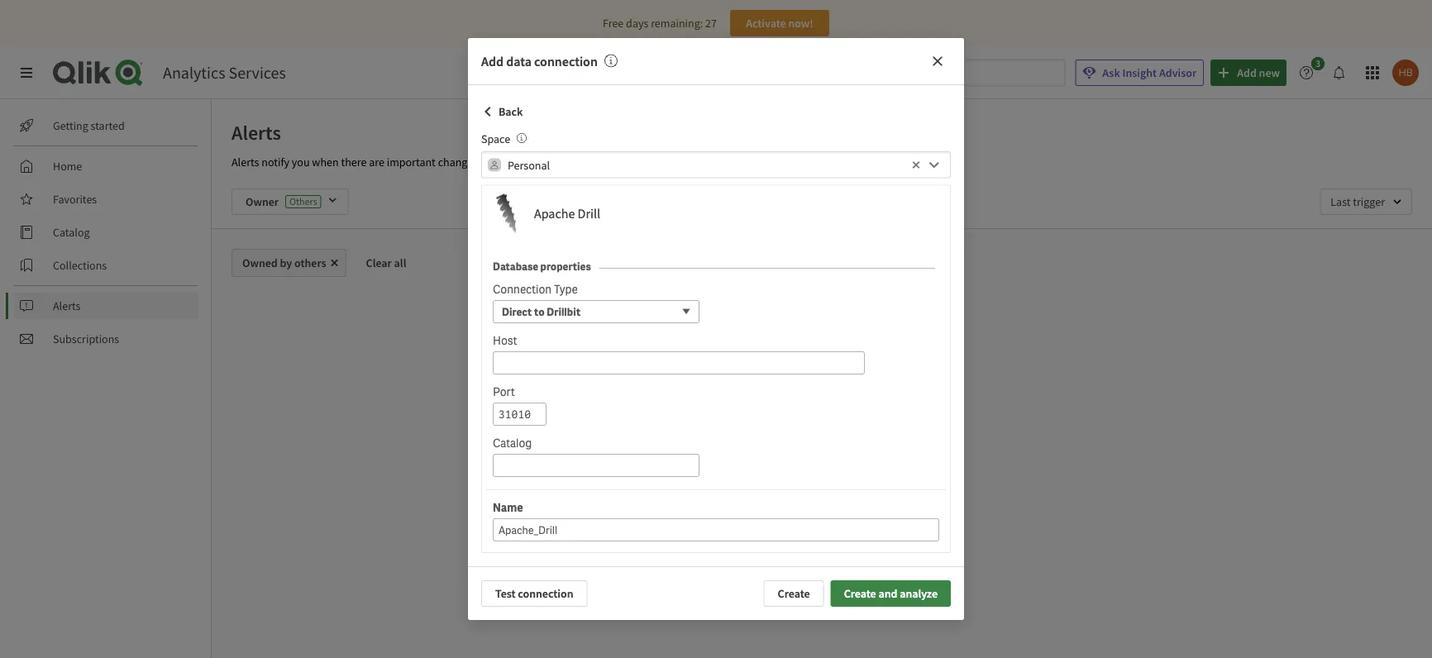 Task type: vqa. For each thing, say whether or not it's contained in the screenshot.
the 'Sample' to the top
no



Task type: describe. For each thing, give the bounding box(es) containing it.
connection inside button
[[518, 587, 574, 601]]

getting
[[53, 118, 88, 133]]

favorites
[[53, 192, 97, 207]]

notify
[[262, 155, 290, 170]]

insight
[[1123, 65, 1157, 80]]

your
[[492, 155, 514, 170]]

you
[[292, 155, 310, 170]]

clear
[[366, 256, 392, 271]]

close sidebar menu image
[[20, 66, 33, 79]]

back button
[[481, 98, 523, 125]]

apache
[[534, 206, 575, 222]]

test connection button
[[481, 581, 588, 607]]

analytics services element
[[163, 62, 286, 83]]

free days remaining: 27
[[603, 16, 717, 31]]

when
[[312, 155, 339, 170]]

others
[[295, 256, 326, 271]]

catalog
[[53, 225, 90, 240]]

clear all button
[[353, 249, 420, 277]]

are
[[369, 155, 385, 170]]

ask insight advisor
[[1103, 65, 1197, 80]]

alerts link
[[13, 293, 199, 319]]

create and analyze
[[844, 587, 938, 601]]

add data connection
[[481, 53, 598, 69]]

owned
[[242, 256, 278, 271]]

collections
[[53, 258, 107, 273]]

data.
[[516, 155, 541, 170]]

test
[[496, 587, 516, 601]]

choose the space to which you would like to add this connection. a space allows you to share and control access to items. image
[[517, 133, 527, 143]]

catalog link
[[13, 219, 199, 246]]

create button
[[764, 581, 824, 607]]

27
[[706, 16, 717, 31]]

create for create and analyze
[[844, 587, 877, 601]]

analytics services
[[163, 62, 286, 83]]

by
[[280, 256, 292, 271]]

Search text field
[[803, 59, 1066, 86]]

and
[[879, 587, 898, 601]]

create for create
[[778, 587, 810, 601]]

owned by others
[[242, 256, 326, 271]]

home
[[53, 159, 82, 174]]

activate now! link
[[730, 10, 830, 36]]

back
[[499, 104, 523, 119]]

there
[[341, 155, 367, 170]]



Task type: locate. For each thing, give the bounding box(es) containing it.
important
[[387, 155, 436, 170]]

remaining:
[[651, 16, 703, 31]]

advisor
[[1160, 65, 1197, 80]]

ask insight advisor button
[[1076, 60, 1205, 86]]

last trigger image
[[1320, 189, 1413, 215]]

navigation pane element
[[0, 106, 211, 359]]

alerts
[[232, 120, 281, 145], [232, 155, 259, 170], [53, 299, 81, 314]]

alerts left notify
[[232, 155, 259, 170]]

0 vertical spatial alerts
[[232, 120, 281, 145]]

alerts inside navigation pane element
[[53, 299, 81, 314]]

favorites link
[[13, 186, 199, 213]]

subscriptions link
[[13, 326, 199, 352]]

1 vertical spatial alerts
[[232, 155, 259, 170]]

space
[[481, 132, 511, 146]]

2 vertical spatial alerts
[[53, 299, 81, 314]]

1 horizontal spatial create
[[844, 587, 877, 601]]

connection right data
[[534, 53, 598, 69]]

create and analyze button
[[831, 581, 951, 607]]

alerts up subscriptions
[[53, 299, 81, 314]]

analytics
[[163, 62, 225, 83]]

Space text field
[[508, 151, 908, 178]]

1 vertical spatial connection
[[518, 587, 574, 601]]

free
[[603, 16, 624, 31]]

activate
[[746, 16, 786, 31]]

getting started
[[53, 118, 125, 133]]

all
[[394, 256, 407, 271]]

alerts up notify
[[232, 120, 281, 145]]

getting started link
[[13, 113, 199, 139]]

add
[[481, 53, 504, 69]]

changes
[[438, 155, 478, 170]]

create
[[778, 587, 810, 601], [844, 587, 877, 601]]

days
[[626, 16, 649, 31]]

connection
[[534, 53, 598, 69], [518, 587, 574, 601]]

0 horizontal spatial create
[[778, 587, 810, 601]]

0 vertical spatial connection
[[534, 53, 598, 69]]

apache drill
[[534, 206, 601, 222]]

started
[[91, 118, 125, 133]]

subscriptions
[[53, 332, 119, 347]]

add data connection dialog
[[468, 38, 965, 620]]

ask
[[1103, 65, 1121, 80]]

home link
[[13, 153, 199, 180]]

collections link
[[13, 252, 199, 279]]

1 create from the left
[[778, 587, 810, 601]]

activate now!
[[746, 16, 814, 31]]

drill
[[578, 206, 601, 222]]

apache drill image
[[486, 194, 526, 234]]

2 create from the left
[[844, 587, 877, 601]]

filters region
[[212, 175, 1433, 228]]

in
[[480, 155, 490, 170]]

clear all
[[366, 256, 407, 271]]

data
[[506, 53, 532, 69]]

services
[[229, 62, 286, 83]]

test connection
[[496, 587, 574, 601]]

owned by others button
[[232, 249, 346, 277]]

choose the space to which you would like to add this connection. a space allows you to share and control access to items. tooltip
[[511, 132, 527, 146]]

analyze
[[900, 587, 938, 601]]

connection right test
[[518, 587, 574, 601]]

now!
[[789, 16, 814, 31]]

alerts notify you when there are important changes in your data.
[[232, 155, 541, 170]]



